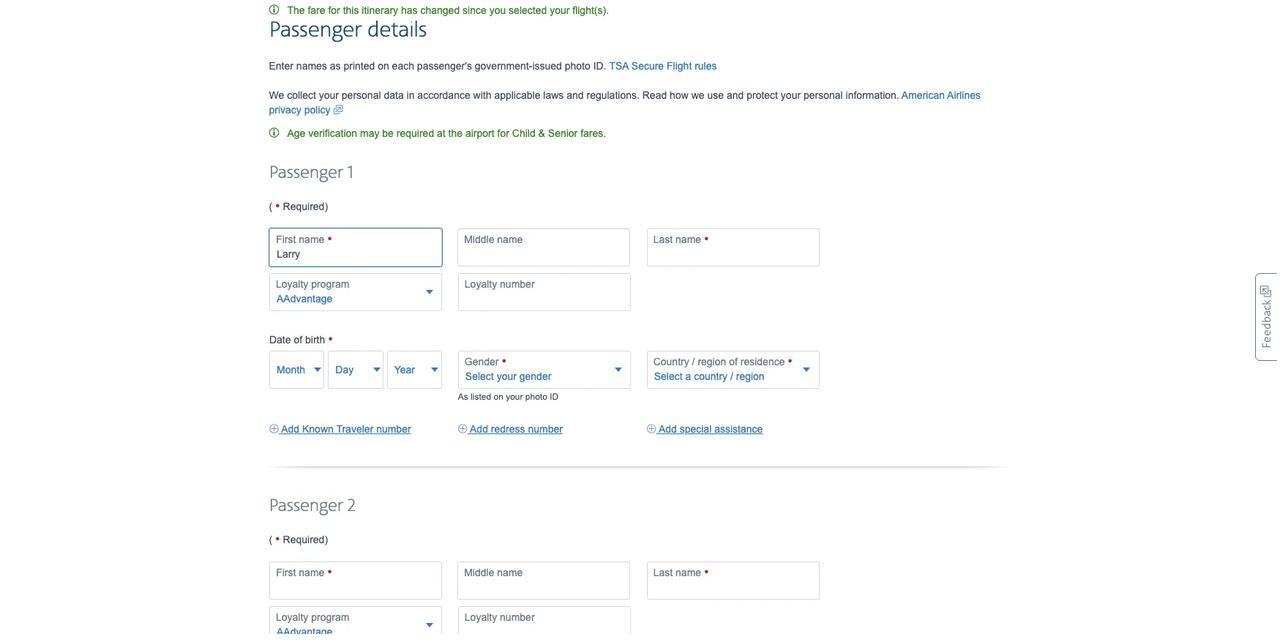 Task type: vqa. For each thing, say whether or not it's contained in the screenshot.
SCANNER
no



Task type: locate. For each thing, give the bounding box(es) containing it.
1 vertical spatial passenger
[[269, 162, 344, 184]]

1 ) from the top
[[325, 200, 328, 212]]

add left known at the left
[[281, 423, 300, 435]]

1 vertical spatial middle
[[464, 567, 495, 578]]

newpage image
[[333, 102, 343, 117]]

program
[[311, 278, 350, 290], [311, 611, 350, 623]]

Last name text field
[[647, 228, 820, 266], [647, 561, 820, 600]]

photo
[[565, 60, 591, 72], [526, 392, 548, 402]]

2 required from the top
[[283, 534, 325, 545]]

middle
[[464, 233, 495, 245], [464, 567, 495, 578]]

1 middle name from the top
[[464, 233, 523, 245]]

required ) down passenger 1
[[280, 200, 328, 212]]

(
[[269, 200, 275, 212], [269, 534, 275, 545]]

1 vertical spatial loyalty program
[[276, 611, 350, 623]]

required down passenger 1
[[283, 200, 325, 212]]

1 last name text field from the top
[[647, 228, 820, 266]]

fares.
[[581, 127, 606, 139]]

for
[[328, 4, 340, 16], [498, 127, 510, 139]]

1 middle name text field from the top
[[458, 228, 631, 266]]

2 loyalty program from the top
[[276, 611, 350, 623]]

0 vertical spatial middle name
[[464, 233, 523, 245]]

1 middle from the top
[[464, 233, 495, 245]]

1 vertical spatial of
[[729, 356, 738, 367]]

required )
[[280, 200, 328, 212], [280, 534, 328, 545]]

0 horizontal spatial on
[[378, 60, 389, 72]]

and right use
[[727, 89, 744, 101]]

0 vertical spatial on
[[378, 60, 389, 72]]

loyalty number
[[465, 278, 535, 290], [465, 611, 535, 623]]

american
[[902, 89, 945, 101]]

required image for last name
[[704, 566, 709, 579]]

required image for date of birth
[[328, 332, 333, 347]]

2 ) from the top
[[325, 534, 328, 545]]

) for 1
[[325, 200, 328, 212]]

3 add image from the left
[[647, 422, 657, 436]]

american airlines privacy policy
[[269, 89, 981, 116]]

add image left special
[[647, 422, 657, 436]]

passenger down age
[[269, 162, 344, 184]]

1 loyalty program from the top
[[276, 278, 350, 290]]

last name text field for passenger 2
[[647, 561, 820, 600]]

for left this
[[328, 4, 340, 16]]

2 middle name from the top
[[464, 567, 523, 578]]

required down passenger 2
[[283, 534, 325, 545]]

for left child
[[498, 127, 510, 139]]

listed
[[471, 392, 491, 402]]

add for add redress number
[[470, 423, 488, 435]]

age
[[287, 127, 306, 139]]

middle name
[[464, 233, 523, 245], [464, 567, 523, 578]]

first name down passenger 1
[[276, 233, 327, 245]]

and right laws
[[567, 89, 584, 101]]

2 loyalty number text field from the top
[[458, 606, 631, 634]]

add
[[281, 423, 300, 435], [470, 423, 488, 435], [659, 423, 677, 435]]

loyalty number for 1
[[465, 278, 535, 290]]

3 add from the left
[[659, 423, 677, 435]]

add left the redress
[[470, 423, 488, 435]]

add image down the as
[[458, 422, 468, 436]]

1 vertical spatial loyalty number
[[465, 611, 535, 623]]

2 passenger from the top
[[269, 162, 344, 184]]

1 vertical spatial last name
[[654, 567, 704, 578]]

information.
[[846, 89, 900, 101]]

id.
[[594, 60, 607, 72]]

required image for (
[[275, 532, 280, 547]]

1 vertical spatial last name text field
[[647, 561, 820, 600]]

Middle name text field
[[458, 228, 631, 266], [458, 561, 631, 600]]

1 vertical spatial required )
[[280, 534, 328, 545]]

1 vertical spatial first
[[276, 567, 296, 578]]

1 first from the top
[[276, 233, 296, 245]]

be
[[382, 127, 394, 139]]

required
[[283, 200, 325, 212], [283, 534, 325, 545]]

0 horizontal spatial add
[[281, 423, 300, 435]]

1 horizontal spatial on
[[494, 392, 504, 402]]

2 last name text field from the top
[[647, 561, 820, 600]]

0 vertical spatial of
[[294, 334, 302, 345]]

0 horizontal spatial add image
[[269, 422, 279, 436]]

1 vertical spatial middle name text field
[[458, 561, 631, 600]]

of left birth
[[294, 334, 302, 345]]

1 horizontal spatial of
[[729, 356, 738, 367]]

personal
[[342, 89, 381, 101], [804, 89, 843, 101]]

First name text field
[[270, 228, 442, 266], [270, 561, 442, 600]]

1 last from the top
[[654, 233, 673, 245]]

1 vertical spatial )
[[325, 534, 328, 545]]

&
[[539, 127, 545, 139]]

1 passenger from the top
[[269, 17, 362, 44]]

1 horizontal spatial add image
[[458, 422, 468, 436]]

on
[[378, 60, 389, 72], [494, 392, 504, 402]]

1 vertical spatial required
[[283, 534, 325, 545]]

1 horizontal spatial and
[[727, 89, 744, 101]]

0 vertical spatial passenger
[[269, 17, 362, 44]]

2 ( from the top
[[269, 534, 275, 545]]

program for 1
[[311, 278, 350, 290]]

your up newpage icon
[[319, 89, 339, 101]]

1 add from the left
[[281, 423, 300, 435]]

( down passenger 1
[[269, 200, 275, 212]]

1 vertical spatial (
[[269, 534, 275, 545]]

required image for first name
[[327, 233, 332, 246]]

date
[[269, 334, 291, 345]]

2 loyalty number from the top
[[465, 611, 535, 623]]

0 vertical spatial middle
[[464, 233, 495, 245]]

1 vertical spatial photo
[[526, 392, 548, 402]]

passenger down fare
[[269, 17, 362, 44]]

first name for passenger 1
[[276, 233, 327, 245]]

loyalty program for 1
[[276, 278, 350, 290]]

required image
[[704, 233, 709, 246], [328, 332, 333, 347], [502, 355, 507, 368], [275, 532, 280, 547], [327, 566, 332, 579]]

middle name text field for passenger 2
[[458, 561, 631, 600]]

number inside add known traveler number button
[[376, 423, 411, 435]]

3 passenger from the top
[[269, 496, 344, 517]]

2 middle name text field from the top
[[458, 561, 631, 600]]

2 first from the top
[[276, 567, 296, 578]]

first down passenger 1
[[276, 233, 296, 245]]

2
[[348, 496, 355, 517]]

required image for first name
[[327, 566, 332, 579]]

Loyalty number text field
[[458, 273, 631, 311], [458, 606, 631, 634]]

date of birth
[[269, 334, 328, 345]]

0 vertical spatial last name text field
[[647, 228, 820, 266]]

0 horizontal spatial personal
[[342, 89, 381, 101]]

loyalty number text field for 2
[[458, 606, 631, 634]]

personal left information. at top
[[804, 89, 843, 101]]

( down passenger 2
[[269, 534, 275, 545]]

laws
[[544, 89, 564, 101]]

middle for passenger 1
[[464, 233, 495, 245]]

1 vertical spatial last
[[654, 567, 673, 578]]

add special assistance
[[659, 423, 763, 435]]

first name text field for passenger 1
[[270, 228, 442, 266]]

last
[[654, 233, 673, 245], [654, 567, 673, 578]]

0 horizontal spatial and
[[567, 89, 584, 101]]

2 last from the top
[[654, 567, 673, 578]]

1 horizontal spatial personal
[[804, 89, 843, 101]]

2 first name text field from the top
[[270, 561, 442, 600]]

1 vertical spatial first name text field
[[270, 561, 442, 600]]

1 first name from the top
[[276, 233, 327, 245]]

required image
[[275, 199, 280, 214], [327, 233, 332, 246], [788, 355, 793, 368], [704, 566, 709, 579]]

2 horizontal spatial add
[[659, 423, 677, 435]]

1 loyalty number text field from the top
[[458, 273, 631, 311]]

/
[[692, 356, 695, 367]]

0 vertical spatial )
[[325, 200, 328, 212]]

personal up newpage icon
[[342, 89, 381, 101]]

passenger left 2
[[269, 496, 344, 517]]

2 first name from the top
[[276, 567, 327, 578]]

required image for (
[[275, 199, 280, 214]]

2 add from the left
[[470, 423, 488, 435]]

add inside popup button
[[659, 423, 677, 435]]

2 middle from the top
[[464, 567, 495, 578]]

1 vertical spatial program
[[311, 611, 350, 623]]

passenger 1
[[269, 162, 354, 184]]

rules
[[695, 60, 717, 72]]

1 and from the left
[[567, 89, 584, 101]]

first
[[276, 233, 296, 245], [276, 567, 296, 578]]

1 vertical spatial first name
[[276, 567, 327, 578]]

( for passenger 2
[[269, 534, 275, 545]]

add image for add special assistance
[[647, 422, 657, 436]]

)
[[325, 200, 328, 212], [325, 534, 328, 545]]

applicable
[[495, 89, 541, 101]]

1 add image from the left
[[269, 422, 279, 436]]

add redress number
[[470, 423, 563, 435]]

1 first name text field from the top
[[270, 228, 442, 266]]

add image for add redress number
[[458, 422, 468, 436]]

policy
[[304, 104, 331, 116]]

0 vertical spatial loyalty number text field
[[458, 273, 631, 311]]

2 program from the top
[[311, 611, 350, 623]]

accordance
[[418, 89, 471, 101]]

first name down passenger 2
[[276, 567, 327, 578]]

last name for passenger 1
[[654, 233, 704, 245]]

first name
[[276, 233, 327, 245], [276, 567, 327, 578]]

0 vertical spatial required
[[283, 200, 325, 212]]

name
[[299, 233, 325, 245], [497, 233, 523, 245], [676, 233, 702, 245], [299, 567, 325, 578], [497, 567, 523, 578], [676, 567, 702, 578]]

1 horizontal spatial photo
[[565, 60, 591, 72]]

1 required from the top
[[283, 200, 325, 212]]

child
[[512, 127, 536, 139]]

2 required ) from the top
[[280, 534, 328, 545]]

1 required ) from the top
[[280, 200, 328, 212]]

1 vertical spatial for
[[498, 127, 510, 139]]

0 vertical spatial first name
[[276, 233, 327, 245]]

0 vertical spatial first name text field
[[270, 228, 442, 266]]

changed
[[421, 4, 460, 16]]

0 vertical spatial last
[[654, 233, 673, 245]]

0 vertical spatial middle name text field
[[458, 228, 631, 266]]

the
[[449, 127, 463, 139]]

0 vertical spatial last name
[[654, 233, 704, 245]]

passenger
[[269, 17, 362, 44], [269, 162, 344, 184], [269, 496, 344, 517]]

of right region
[[729, 356, 738, 367]]

and
[[567, 89, 584, 101], [727, 89, 744, 101]]

in
[[407, 89, 415, 101]]

your up add redress number
[[506, 392, 523, 402]]

required image for country / region of residence
[[788, 355, 793, 368]]

airport
[[466, 127, 495, 139]]

first for passenger 1
[[276, 233, 296, 245]]

senior
[[548, 127, 578, 139]]

add inside button
[[470, 423, 488, 435]]

1 vertical spatial middle name
[[464, 567, 523, 578]]

on right listed
[[494, 392, 504, 402]]

add left special
[[659, 423, 677, 435]]

photo left id.
[[565, 60, 591, 72]]

0 vertical spatial required )
[[280, 200, 328, 212]]

as listed on your photo id
[[458, 392, 559, 402]]

number
[[500, 278, 535, 290], [376, 423, 411, 435], [528, 423, 563, 435], [500, 611, 535, 623]]

) down passenger 2
[[325, 534, 328, 545]]

photo left id
[[526, 392, 548, 402]]

0 vertical spatial loyalty program
[[276, 278, 350, 290]]

program for 2
[[311, 611, 350, 623]]

middle name text field for passenger 1
[[458, 228, 631, 266]]

2 horizontal spatial add image
[[647, 422, 657, 436]]

0 horizontal spatial for
[[328, 4, 340, 16]]

( for passenger 1
[[269, 200, 275, 212]]

add inside button
[[281, 423, 300, 435]]

tsa
[[610, 60, 629, 72]]

use
[[708, 89, 724, 101]]

special
[[680, 423, 712, 435]]

as
[[458, 392, 468, 402]]

required ) down passenger 2
[[280, 534, 328, 545]]

issued
[[533, 60, 562, 72]]

add image left known at the left
[[269, 422, 279, 436]]

1 program from the top
[[311, 278, 350, 290]]

read
[[643, 89, 667, 101]]

1 last name from the top
[[654, 233, 704, 245]]

1 horizontal spatial add
[[470, 423, 488, 435]]

0 vertical spatial (
[[269, 200, 275, 212]]

1 loyalty number from the top
[[465, 278, 535, 290]]

last name
[[654, 233, 704, 245], [654, 567, 704, 578]]

0 vertical spatial loyalty number
[[465, 278, 535, 290]]

1 vertical spatial loyalty number text field
[[458, 606, 631, 634]]

middle name for passenger 2
[[464, 567, 523, 578]]

loyalty program for 2
[[276, 611, 350, 623]]

0 vertical spatial program
[[311, 278, 350, 290]]

2 add image from the left
[[458, 422, 468, 436]]

first down passenger 2
[[276, 567, 296, 578]]

2 vertical spatial passenger
[[269, 496, 344, 517]]

2 last name from the top
[[654, 567, 704, 578]]

add image
[[269, 422, 279, 436], [458, 422, 468, 436], [647, 422, 657, 436]]

0 vertical spatial first
[[276, 233, 296, 245]]

1 ( from the top
[[269, 200, 275, 212]]

loyalty
[[276, 278, 308, 290], [465, 278, 497, 290], [276, 611, 308, 623], [465, 611, 497, 623]]

on left the each
[[378, 60, 389, 72]]

) down passenger 1
[[325, 200, 328, 212]]



Task type: describe. For each thing, give the bounding box(es) containing it.
middle for passenger 2
[[464, 567, 495, 578]]

required image for last name
[[704, 233, 709, 246]]

required ) for passenger 2
[[280, 534, 328, 545]]

we
[[269, 89, 284, 101]]

first name for passenger 2
[[276, 567, 327, 578]]

required for passenger 2
[[283, 534, 325, 545]]

at
[[437, 127, 446, 139]]

selected
[[509, 4, 547, 16]]

we
[[692, 89, 705, 101]]

number inside 'add redress number' button
[[528, 423, 563, 435]]

the fare for this itinerary has changed since you selected your flight(s).
[[284, 4, 609, 16]]

last name text field for passenger 1
[[647, 228, 820, 266]]

1 horizontal spatial for
[[498, 127, 510, 139]]

regulations.
[[587, 89, 640, 101]]

passenger 2
[[269, 496, 355, 517]]

printed
[[344, 60, 375, 72]]

names
[[296, 60, 327, 72]]

0 horizontal spatial photo
[[526, 392, 548, 402]]

loyalty number for 2
[[465, 611, 535, 623]]

add special assistance button
[[647, 422, 763, 436]]

1 vertical spatial on
[[494, 392, 504, 402]]

we collect your personal data in accordance with applicable laws and regulations. read how we use and protect your personal information.
[[269, 89, 902, 101]]

age verification may be required at the airport for child & senior fares.
[[284, 127, 606, 139]]

government-
[[475, 60, 533, 72]]

country / region of residence
[[654, 356, 788, 367]]

first name text field for passenger 2
[[270, 561, 442, 600]]

add for add special assistance
[[659, 423, 677, 435]]

1 personal from the left
[[342, 89, 381, 101]]

your left flight(s).
[[550, 4, 570, 16]]

you
[[490, 4, 506, 16]]

0 horizontal spatial of
[[294, 334, 302, 345]]

verification
[[308, 127, 357, 139]]

add known traveler number button
[[269, 422, 411, 436]]

flight(s).
[[573, 4, 609, 16]]

last for passenger 1
[[654, 233, 673, 245]]

privacy
[[269, 104, 302, 116]]

passenger details
[[269, 17, 427, 44]]

each
[[392, 60, 414, 72]]

how
[[670, 89, 689, 101]]

1
[[348, 162, 354, 184]]

last name for passenger 2
[[654, 567, 704, 578]]

itinerary
[[362, 4, 398, 16]]

collect
[[287, 89, 316, 101]]

region
[[698, 356, 727, 367]]

details
[[368, 17, 427, 44]]

id
[[550, 392, 559, 402]]

required ) for passenger 1
[[280, 200, 328, 212]]

passenger's
[[417, 60, 472, 72]]

required
[[397, 127, 434, 139]]

assistance
[[715, 423, 763, 435]]

known
[[302, 423, 334, 435]]

passenger for passenger 2
[[269, 496, 344, 517]]

redress
[[491, 423, 525, 435]]

your right protect
[[781, 89, 801, 101]]

required image for gender
[[502, 355, 507, 368]]

tsa secure flight rules button
[[610, 58, 717, 73]]

passenger for passenger 1
[[269, 162, 344, 184]]

2 personal from the left
[[804, 89, 843, 101]]

may
[[360, 127, 380, 139]]

add redress number button
[[458, 422, 563, 436]]

passenger for passenger details
[[269, 17, 362, 44]]

first for passenger 2
[[276, 567, 296, 578]]

middle name for passenger 1
[[464, 233, 523, 245]]

loyalty number text field for 1
[[458, 273, 631, 311]]

fare
[[308, 4, 325, 16]]

data
[[384, 89, 404, 101]]

2 and from the left
[[727, 89, 744, 101]]

as
[[330, 60, 341, 72]]

birth
[[305, 334, 325, 345]]

add known traveler number
[[281, 423, 411, 435]]

add for add known traveler number
[[281, 423, 300, 435]]

enter
[[269, 60, 294, 72]]

0 vertical spatial for
[[328, 4, 340, 16]]

country
[[654, 356, 690, 367]]

required for passenger 1
[[283, 200, 325, 212]]

protect
[[747, 89, 778, 101]]

the
[[287, 4, 305, 16]]

american airlines privacy policy link
[[269, 89, 981, 117]]

since
[[463, 4, 487, 16]]

secure
[[632, 60, 664, 72]]

leave feedback, opens external site in new window image
[[1256, 273, 1278, 361]]

flight
[[667, 60, 692, 72]]

last for passenger 2
[[654, 567, 673, 578]]

enter names as printed on each passenger's government-issued photo id. tsa secure flight rules
[[269, 60, 717, 72]]

residence
[[741, 356, 785, 367]]

0 vertical spatial photo
[[565, 60, 591, 72]]

) for 2
[[325, 534, 328, 545]]

airlines
[[948, 89, 981, 101]]

gender
[[465, 356, 502, 367]]

has
[[401, 4, 418, 16]]

add image for add known traveler number
[[269, 422, 279, 436]]

with
[[473, 89, 492, 101]]

traveler
[[336, 423, 374, 435]]

this
[[343, 4, 359, 16]]



